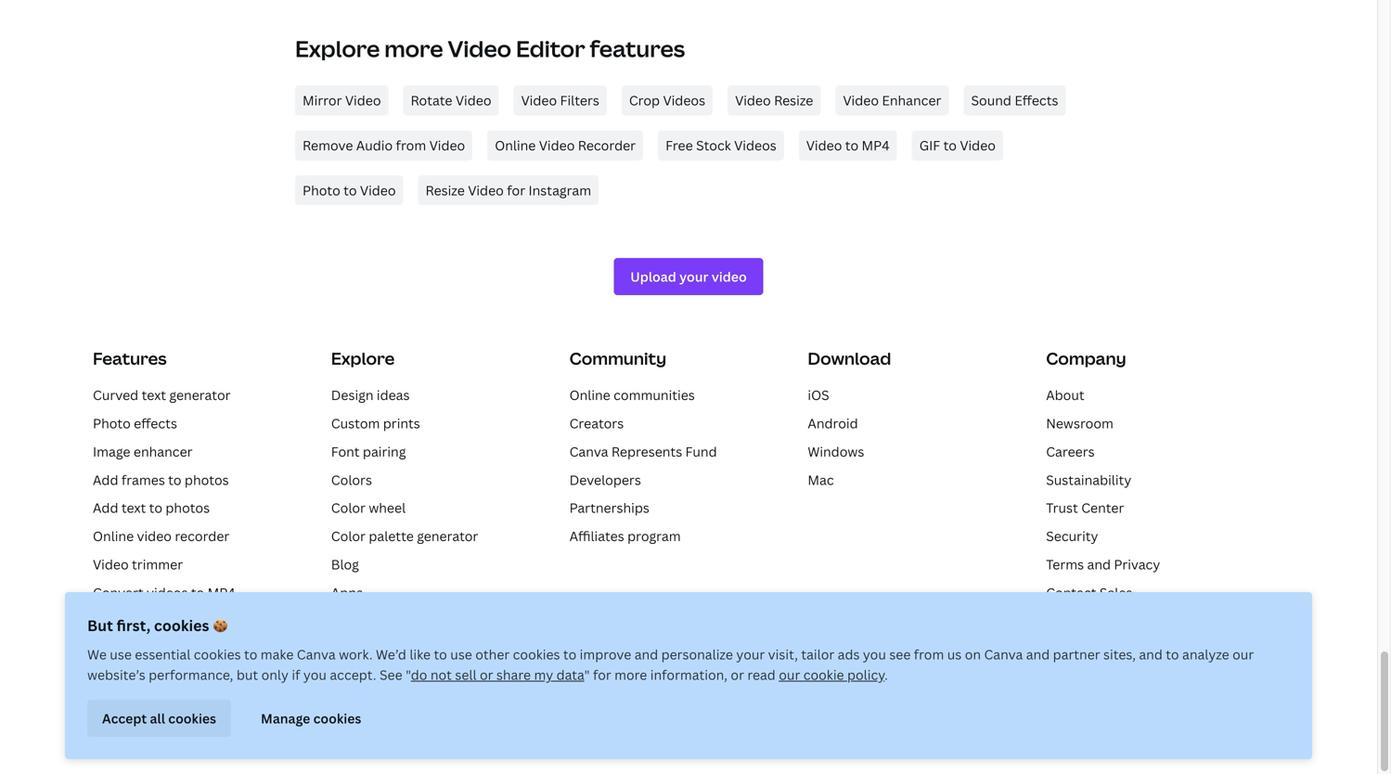 Task type: vqa. For each thing, say whether or not it's contained in the screenshot.
top The For
yes



Task type: locate. For each thing, give the bounding box(es) containing it.
1 horizontal spatial photo
[[303, 181, 341, 199]]

online for online video recorder
[[495, 136, 536, 154]]

to right the videos
[[191, 584, 204, 601]]

0 horizontal spatial more
[[119, 612, 152, 630]]

online up resize video for instagram
[[495, 136, 536, 154]]

online inside online video recorder link
[[495, 136, 536, 154]]

canva represents fund link
[[570, 443, 717, 460]]

security link
[[1046, 527, 1099, 545]]

resize up video to mp4
[[774, 91, 814, 109]]

1 horizontal spatial generator
[[417, 527, 478, 545]]

0 vertical spatial generator
[[169, 386, 231, 404]]

0 horizontal spatial see
[[93, 612, 116, 630]]

video down "rotate video" link
[[429, 136, 465, 154]]

1 horizontal spatial "
[[585, 666, 590, 684]]

1 horizontal spatial use
[[451, 646, 472, 663]]

and left partner
[[1027, 646, 1050, 663]]

" down improve
[[585, 666, 590, 684]]

canva down creators link
[[570, 443, 609, 460]]

1 vertical spatial mp4
[[208, 584, 236, 601]]

1 horizontal spatial features
[[590, 33, 685, 63]]

1 horizontal spatial or
[[731, 666, 744, 684]]

1 horizontal spatial online
[[495, 136, 536, 154]]

1 vertical spatial add
[[93, 499, 118, 517]]

but
[[87, 616, 113, 635]]

2 vertical spatial online
[[93, 527, 134, 545]]

color palette generator link
[[331, 527, 478, 545]]

add frames to photos link
[[93, 471, 229, 489]]

color down colors
[[331, 499, 366, 517]]

more down improve
[[615, 666, 647, 684]]

or left read at the bottom of page
[[731, 666, 744, 684]]

image enhancer link
[[93, 443, 193, 460]]

do not sell or share my data " for more information, or read our cookie policy .
[[411, 666, 888, 684]]

color up 'blog' link
[[331, 527, 366, 545]]

other
[[476, 646, 510, 663]]

we'd
[[376, 646, 407, 663]]

0 horizontal spatial photo
[[93, 414, 131, 432]]

1 horizontal spatial you
[[863, 646, 887, 663]]

1 vertical spatial for
[[593, 666, 612, 684]]

photo to video link
[[295, 175, 403, 205]]

0 horizontal spatial or
[[480, 666, 493, 684]]

0 vertical spatial more
[[385, 33, 443, 63]]

color for color palette generator
[[331, 527, 366, 545]]

1 " from the left
[[406, 666, 411, 684]]

text up effects
[[142, 386, 166, 404]]

to down video enhancer link
[[846, 136, 859, 154]]

if
[[292, 666, 300, 684]]

0 vertical spatial text
[[142, 386, 166, 404]]

1 horizontal spatial from
[[914, 646, 944, 663]]

use up website's
[[110, 646, 132, 663]]

mirror video link
[[295, 85, 389, 115]]

affiliates program
[[570, 527, 681, 545]]

0 horizontal spatial videos
[[663, 91, 706, 109]]

2 color from the top
[[331, 527, 366, 545]]

2 horizontal spatial online
[[570, 386, 611, 404]]

you up policy at the right bottom of the page
[[863, 646, 887, 663]]

photo for photo effects
[[93, 414, 131, 432]]

videos right crop
[[663, 91, 706, 109]]

apps
[[331, 584, 363, 601]]

font pairing link
[[331, 443, 406, 460]]

videos right stock
[[734, 136, 777, 154]]

center
[[1082, 499, 1125, 517]]

0 vertical spatial color
[[331, 499, 366, 517]]

add for add text to photos
[[93, 499, 118, 517]]

to right like
[[434, 646, 447, 663]]

our down visit,
[[779, 666, 801, 684]]

manage cookies button
[[246, 700, 376, 737]]

color
[[331, 499, 366, 517], [331, 527, 366, 545]]

0 horizontal spatial features
[[155, 612, 207, 630]]

represents
[[612, 443, 683, 460]]

2 vertical spatial more
[[615, 666, 647, 684]]

add text to photos
[[93, 499, 210, 517]]

1 horizontal spatial our
[[1233, 646, 1254, 663]]

communities
[[614, 386, 695, 404]]

not
[[431, 666, 452, 684]]

1 vertical spatial text
[[121, 499, 146, 517]]

to up 'video'
[[149, 499, 162, 517]]

photos for add frames to photos
[[185, 471, 229, 489]]

terms and privacy link
[[1046, 556, 1161, 573]]

generator for curved text generator
[[169, 386, 231, 404]]

to
[[846, 136, 859, 154], [944, 136, 957, 154], [344, 181, 357, 199], [168, 471, 182, 489], [149, 499, 162, 517], [191, 584, 204, 601], [244, 646, 257, 663], [434, 646, 447, 663], [563, 646, 577, 663], [1166, 646, 1180, 663]]

our
[[1233, 646, 1254, 663], [779, 666, 801, 684]]

ideas
[[377, 386, 410, 404]]

videos
[[147, 584, 188, 601]]

" down like
[[406, 666, 411, 684]]

convert videos to mp4
[[93, 584, 236, 601]]

to up but
[[244, 646, 257, 663]]

1 vertical spatial explore
[[331, 347, 395, 370]]

0 horizontal spatial from
[[396, 136, 426, 154]]

0 vertical spatial see
[[93, 612, 116, 630]]

curved text generator link
[[93, 386, 231, 404]]

windows link
[[808, 443, 865, 460]]

generator
[[169, 386, 231, 404], [417, 527, 478, 545]]

photos up 'recorder'
[[166, 499, 210, 517]]

0 horizontal spatial "
[[406, 666, 411, 684]]

from inside "we use essential cookies to make canva work. we'd like to use other cookies to improve and personalize your visit, tailor ads you see from us on canva and partner sites, and to analyze our website's performance, but only if you accept. see ""
[[914, 646, 944, 663]]

see more features link
[[93, 612, 207, 630]]

colors
[[331, 471, 372, 489]]

canva up if
[[297, 646, 336, 663]]

cookies right all
[[168, 710, 216, 727]]

1 vertical spatial photos
[[166, 499, 210, 517]]

from
[[396, 136, 426, 154], [914, 646, 944, 663]]

0 horizontal spatial generator
[[169, 386, 231, 404]]

photo effects
[[93, 414, 177, 432]]

cookies up my
[[513, 646, 560, 663]]

apps link
[[331, 584, 363, 601]]

1 vertical spatial online
[[570, 386, 611, 404]]

1 vertical spatial more
[[119, 612, 152, 630]]

explore up "mirror video"
[[295, 33, 380, 63]]

features down the videos
[[155, 612, 207, 630]]

0 vertical spatial resize
[[774, 91, 814, 109]]

add
[[93, 471, 118, 489], [93, 499, 118, 517]]

from right audio
[[396, 136, 426, 154]]

or
[[480, 666, 493, 684], [731, 666, 744, 684]]

newsroom
[[1046, 414, 1114, 432]]

1 vertical spatial our
[[779, 666, 801, 684]]

text for curved
[[142, 386, 166, 404]]

1 color from the top
[[331, 499, 366, 517]]

0 vertical spatial from
[[396, 136, 426, 154]]

text for add
[[121, 499, 146, 517]]

generator right palette
[[417, 527, 478, 545]]

0 vertical spatial mp4
[[862, 136, 890, 154]]

online communities link
[[570, 386, 695, 404]]

0 horizontal spatial you
[[304, 666, 327, 684]]

1 vertical spatial photo
[[93, 414, 131, 432]]

0 horizontal spatial canva
[[297, 646, 336, 663]]

0 vertical spatial explore
[[295, 33, 380, 63]]

cookies down 🍪
[[194, 646, 241, 663]]

0 vertical spatial for
[[507, 181, 526, 199]]

palette
[[369, 527, 414, 545]]

mp4 up 🍪
[[208, 584, 236, 601]]

2 horizontal spatial more
[[615, 666, 647, 684]]

sound effects
[[971, 91, 1059, 109]]

cookies down accept.
[[313, 710, 361, 727]]

1 horizontal spatial see
[[380, 666, 403, 684]]

generator for color palette generator
[[417, 527, 478, 545]]

photo effects link
[[93, 414, 177, 432]]

0 vertical spatial photo
[[303, 181, 341, 199]]

online video recorder link
[[488, 130, 643, 160]]

you right if
[[304, 666, 327, 684]]

2 horizontal spatial canva
[[985, 646, 1023, 663]]

us
[[948, 646, 962, 663]]

color for color wheel
[[331, 499, 366, 517]]

sound
[[971, 91, 1012, 109]]

see left first,
[[93, 612, 116, 630]]

see down the "we'd"
[[380, 666, 403, 684]]

our right analyze
[[1233, 646, 1254, 663]]

design
[[331, 386, 374, 404]]

for left instagram
[[507, 181, 526, 199]]

video left filters
[[521, 91, 557, 109]]

1 vertical spatial generator
[[417, 527, 478, 545]]

online communities
[[570, 386, 695, 404]]

explore up design ideas
[[331, 347, 395, 370]]

share
[[497, 666, 531, 684]]

from left us
[[914, 646, 944, 663]]

do
[[411, 666, 427, 684]]

mp4
[[862, 136, 890, 154], [208, 584, 236, 601]]

security
[[1046, 527, 1099, 545]]

ios
[[808, 386, 830, 404]]

"
[[406, 666, 411, 684], [585, 666, 590, 684]]

effects
[[1015, 91, 1059, 109]]

0 vertical spatial our
[[1233, 646, 1254, 663]]

developers link
[[570, 471, 641, 489]]

canva right on at the right bottom
[[985, 646, 1023, 663]]

photo down remove
[[303, 181, 341, 199]]

read
[[748, 666, 776, 684]]

0 vertical spatial photos
[[185, 471, 229, 489]]

1 vertical spatial from
[[914, 646, 944, 663]]

video
[[137, 527, 172, 545]]

rotate video link
[[403, 85, 499, 115]]

2 " from the left
[[585, 666, 590, 684]]

0 horizontal spatial resize
[[426, 181, 465, 199]]

generator up effects
[[169, 386, 231, 404]]

mp4 down video enhancer link
[[862, 136, 890, 154]]

custom prints link
[[331, 414, 420, 432]]

online up video trimmer link
[[93, 527, 134, 545]]

photos down enhancer
[[185, 471, 229, 489]]

0 horizontal spatial use
[[110, 646, 132, 663]]

or right sell
[[480, 666, 493, 684]]

1 vertical spatial color
[[331, 527, 366, 545]]

photo up image
[[93, 414, 131, 432]]

1 horizontal spatial resize
[[774, 91, 814, 109]]

0 vertical spatial videos
[[663, 91, 706, 109]]

to up 'data'
[[563, 646, 577, 663]]

more down convert
[[119, 612, 152, 630]]

text down frames
[[121, 499, 146, 517]]

resize down remove audio from video link
[[426, 181, 465, 199]]

1 vertical spatial see
[[380, 666, 403, 684]]

trust
[[1046, 499, 1079, 517]]

blog
[[331, 556, 359, 573]]

color wheel
[[331, 499, 406, 517]]

prints
[[383, 414, 420, 432]]

crop
[[629, 91, 660, 109]]

1 vertical spatial videos
[[734, 136, 777, 154]]

video to mp4 link
[[799, 130, 897, 160]]

mac
[[808, 471, 834, 489]]

see more features
[[93, 612, 207, 630]]

use up sell
[[451, 646, 472, 663]]

1 horizontal spatial more
[[385, 33, 443, 63]]

online up creators link
[[570, 386, 611, 404]]

more up rotate
[[385, 33, 443, 63]]

we use essential cookies to make canva work. we'd like to use other cookies to improve and personalize your visit, tailor ads you see from us on canva and partner sites, and to analyze our website's performance, but only if you accept. see "
[[87, 646, 1254, 684]]

features up crop
[[590, 33, 685, 63]]

video trimmer
[[93, 556, 183, 573]]

custom
[[331, 414, 380, 432]]

2 add from the top
[[93, 499, 118, 517]]

visit,
[[768, 646, 798, 663]]

video down video resize link
[[807, 136, 842, 154]]

for
[[507, 181, 526, 199], [593, 666, 612, 684]]

mirror
[[303, 91, 342, 109]]

0 vertical spatial add
[[93, 471, 118, 489]]

and up contact sales
[[1088, 556, 1111, 573]]

0 vertical spatial online
[[495, 136, 536, 154]]

for down improve
[[593, 666, 612, 684]]

video down video filters link
[[539, 136, 575, 154]]

1 horizontal spatial canva
[[570, 443, 609, 460]]

0 horizontal spatial online
[[93, 527, 134, 545]]

resize
[[774, 91, 814, 109], [426, 181, 465, 199]]

add frames to photos
[[93, 471, 229, 489]]

1 add from the top
[[93, 471, 118, 489]]

terms
[[1046, 556, 1084, 573]]



Task type: describe. For each thing, give the bounding box(es) containing it.
and right sites,
[[1139, 646, 1163, 663]]

our inside "we use essential cookies to make canva work. we'd like to use other cookies to improve and personalize your visit, tailor ads you see from us on canva and partner sites, and to analyze our website's performance, but only if you accept. see ""
[[1233, 646, 1254, 663]]

cookies inside "button"
[[168, 710, 216, 727]]

online for online video recorder
[[93, 527, 134, 545]]

1 vertical spatial you
[[304, 666, 327, 684]]

0 horizontal spatial mp4
[[208, 584, 236, 601]]

android link
[[808, 414, 858, 432]]

see
[[890, 646, 911, 663]]

mac link
[[808, 471, 834, 489]]

to down remove
[[344, 181, 357, 199]]

careers link
[[1046, 443, 1095, 460]]

make
[[261, 646, 294, 663]]

remove
[[303, 136, 353, 154]]

more for see
[[119, 612, 152, 630]]

information,
[[651, 666, 728, 684]]

instagram
[[529, 181, 591, 199]]

video left instagram
[[468, 181, 504, 199]]

1 horizontal spatial for
[[593, 666, 612, 684]]

gif
[[920, 136, 941, 154]]

video down audio
[[360, 181, 396, 199]]

add for add frames to photos
[[93, 471, 118, 489]]

features
[[93, 347, 167, 370]]

photos for add text to photos
[[166, 499, 210, 517]]

partnerships
[[570, 499, 650, 517]]

video down the sound
[[960, 136, 996, 154]]

video right rotate
[[456, 91, 492, 109]]

design ideas
[[331, 386, 410, 404]]

video to mp4
[[807, 136, 890, 154]]

video enhancer link
[[836, 85, 949, 115]]

sustainability link
[[1046, 471, 1132, 489]]

data
[[557, 666, 585, 684]]

remove audio from video
[[303, 136, 465, 154]]

2 use from the left
[[451, 646, 472, 663]]

about
[[1046, 386, 1085, 404]]

resize video for instagram
[[426, 181, 591, 199]]

accept.
[[330, 666, 377, 684]]

cookies up essential
[[154, 616, 209, 635]]

trust center
[[1046, 499, 1125, 517]]

photo for photo to video
[[303, 181, 341, 199]]

partner
[[1053, 646, 1101, 663]]

design ideas link
[[331, 386, 410, 404]]

improve
[[580, 646, 632, 663]]

" inside "we use essential cookies to make canva work. we'd like to use other cookies to improve and personalize your visit, tailor ads you see from us on canva and partner sites, and to analyze our website's performance, but only if you accept. see ""
[[406, 666, 411, 684]]

work.
[[339, 646, 373, 663]]

1 horizontal spatial mp4
[[862, 136, 890, 154]]

free stock videos link
[[658, 130, 784, 160]]

see inside "we use essential cookies to make canva work. we'd like to use other cookies to improve and personalize your visit, tailor ads you see from us on canva and partner sites, and to analyze our website's performance, but only if you accept. see ""
[[380, 666, 403, 684]]

more for explore
[[385, 33, 443, 63]]

2 or from the left
[[731, 666, 744, 684]]

resize video for instagram link
[[418, 175, 599, 205]]

0 vertical spatial you
[[863, 646, 887, 663]]

1 use from the left
[[110, 646, 132, 663]]

fund
[[686, 443, 717, 460]]

video trimmer link
[[93, 556, 183, 573]]

analyze
[[1183, 646, 1230, 663]]

mirror video
[[303, 91, 381, 109]]

color wheel link
[[331, 499, 406, 517]]

convert
[[93, 584, 144, 601]]

0 vertical spatial features
[[590, 33, 685, 63]]

video right mirror
[[345, 91, 381, 109]]

contact sales
[[1046, 584, 1133, 601]]

remove audio from video link
[[295, 130, 473, 160]]

1 or from the left
[[480, 666, 493, 684]]

manage cookies
[[261, 710, 361, 727]]

curved
[[93, 386, 139, 404]]

curved text generator
[[93, 386, 231, 404]]

to left analyze
[[1166, 646, 1180, 663]]

video filters
[[521, 91, 600, 109]]

video up convert
[[93, 556, 129, 573]]

crop videos link
[[622, 85, 713, 115]]

online for online communities
[[570, 386, 611, 404]]

accept all cookies
[[102, 710, 216, 727]]

enhancer
[[882, 91, 942, 109]]

creators link
[[570, 414, 624, 432]]

only
[[261, 666, 289, 684]]

gif to video
[[920, 136, 996, 154]]

frames
[[121, 471, 165, 489]]

free stock videos
[[666, 136, 777, 154]]

1 horizontal spatial videos
[[734, 136, 777, 154]]

download
[[808, 347, 892, 370]]

but first, cookies 🍪
[[87, 616, 228, 635]]

terms and privacy
[[1046, 556, 1161, 573]]

online video recorder link
[[93, 527, 230, 545]]

1 vertical spatial features
[[155, 612, 207, 630]]

to down enhancer
[[168, 471, 182, 489]]

audio
[[356, 136, 393, 154]]

to right gif
[[944, 136, 957, 154]]

video up video to mp4
[[843, 91, 879, 109]]

website's
[[87, 666, 146, 684]]

image
[[93, 443, 130, 460]]

explore for explore
[[331, 347, 395, 370]]

community
[[570, 347, 667, 370]]

careers
[[1046, 443, 1095, 460]]

explore for explore more video editor features
[[295, 33, 380, 63]]

convert videos to mp4 link
[[93, 584, 236, 601]]

ads
[[838, 646, 860, 663]]

0 horizontal spatial for
[[507, 181, 526, 199]]

performance,
[[149, 666, 233, 684]]

we
[[87, 646, 107, 663]]

effects
[[134, 414, 177, 432]]

free
[[666, 136, 693, 154]]

cookies inside button
[[313, 710, 361, 727]]

but
[[237, 666, 258, 684]]

pairing
[[363, 443, 406, 460]]

0 horizontal spatial our
[[779, 666, 801, 684]]

crop videos
[[629, 91, 706, 109]]

.
[[885, 666, 888, 684]]

on
[[965, 646, 981, 663]]

from inside remove audio from video link
[[396, 136, 426, 154]]

first,
[[117, 616, 151, 635]]

video up rotate video
[[448, 33, 512, 63]]

and up 'do not sell or share my data " for more information, or read our cookie policy .'
[[635, 646, 658, 663]]

1 vertical spatial resize
[[426, 181, 465, 199]]

accept all cookies button
[[87, 700, 231, 737]]

windows
[[808, 443, 865, 460]]

blog link
[[331, 556, 359, 573]]

contact sales link
[[1046, 584, 1133, 601]]

video up free stock videos
[[735, 91, 771, 109]]

explore more video editor features
[[295, 33, 685, 63]]

trust center link
[[1046, 499, 1125, 517]]

sites,
[[1104, 646, 1136, 663]]

sell
[[455, 666, 477, 684]]



